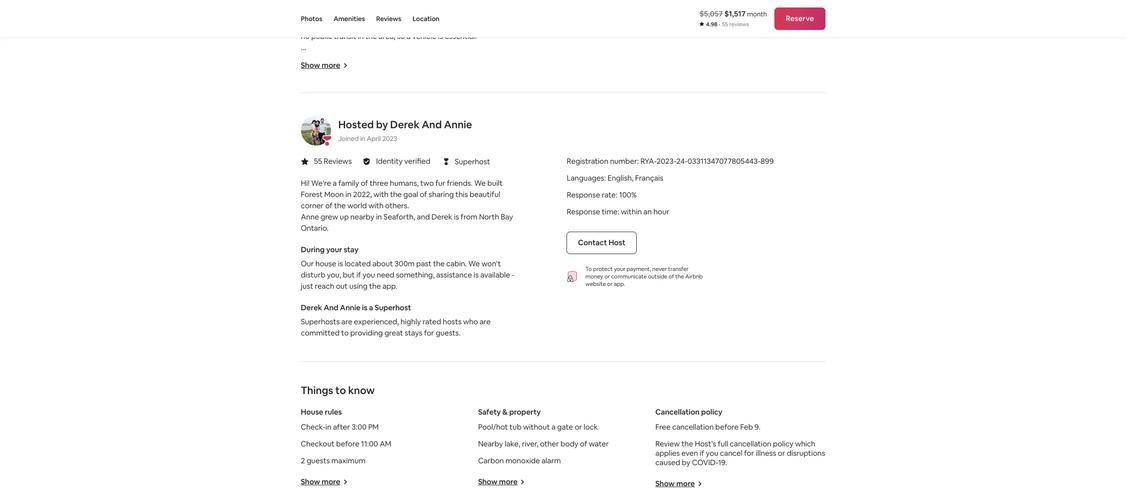 Task type: locate. For each thing, give the bounding box(es) containing it.
with left both
[[526, 121, 541, 131]]

1 horizontal spatial beach
[[538, 88, 559, 97]]

so
[[397, 31, 405, 41]]

registration
[[567, 156, 609, 166]]

0 vertical spatial cancellation
[[672, 422, 714, 432]]

annie down using on the bottom left of the page
[[340, 303, 361, 313]]

cancel
[[720, 449, 743, 459]]

hi!
[[301, 178, 310, 188]]

2 vertical spatial just
[[301, 281, 313, 291]]

cabin
[[316, 54, 334, 64]]

body
[[561, 439, 579, 449]]

show more button up closest
[[301, 60, 348, 70]]

seaforth,
[[384, 212, 415, 222]]

rural
[[394, 20, 409, 30]]

and inside hosted by derek and annie joined in april 2023
[[422, 118, 442, 131]]

1 horizontal spatial app.
[[614, 281, 625, 288]]

the up including
[[378, 54, 390, 64]]

to left "providing"
[[341, 328, 349, 338]]

of inside the cabin is just down the road from the incredible lupin dining and pantry. the village of musquodoboit harbour is 5 minutes away, with several restaurants and shops including the famous harbour fish 'n fries, and uprooted market and cafe.
[[598, 54, 605, 64]]

musquodoboit down hiking/biking
[[352, 133, 403, 142]]

with down 2022,
[[369, 201, 384, 211]]

1 vertical spatial your
[[614, 266, 626, 273]]

0 vertical spatial -
[[561, 88, 563, 97]]

100%
[[619, 190, 637, 200]]

is left the '5'
[[689, 54, 694, 64]]

and inside hi! we're a family of three humans, two fur friends. we built forest moon in 2022, with the goal of sharing this beautiful corner of the world with others. anne grew up nearby in seaforth, and derek is from north bay ontario.
[[417, 212, 430, 222]]

0 horizontal spatial harbour,
[[495, 121, 524, 131]]

1 horizontal spatial derek
[[390, 118, 420, 131]]

0 horizontal spatial -
[[512, 270, 515, 280]]

$5,057
[[700, 9, 723, 19]]

response for response rate
[[567, 190, 600, 200]]

show more button
[[301, 60, 348, 70], [301, 477, 348, 487], [478, 477, 525, 487], [656, 479, 703, 489]]

minutes inside west petpeswick is a quiet rural neighbourhood near musquodobit harbour. classic eastern shore vibe just 45 minutes from downtown halifax. there is no public transit in the area, so a vehicle is essential.
[[676, 20, 704, 30]]

0 vertical spatial from
[[705, 20, 722, 30]]

: for number
[[637, 156, 639, 166]]

river,
[[522, 439, 539, 449]]

there inside west petpeswick is a quiet rural neighbourhood near musquodobit harbour. classic eastern shore vibe just 45 minutes from downtown halifax. there is no public transit in the area, so a vehicle is essential.
[[789, 20, 809, 30]]

there
[[789, 20, 809, 30], [301, 121, 321, 131]]

incredible inside the cabin is just down the road from the incredible lupin dining and pantry. the village of musquodoboit harbour is 5 minutes away, with several restaurants and shops including the famous harbour fish 'n fries, and uprooted market and cafe.
[[440, 54, 474, 64]]

over right views
[[322, 133, 337, 142]]

or right website
[[607, 281, 613, 288]]

with inside there are incredible hiking/biking trails in musquodoboit harbour, with both flat gravelled trailway and backcountry woods trails, which feature incredible views over the musquodoboit valley.
[[526, 121, 541, 131]]

checkout before 11:00 am
[[301, 439, 391, 449]]

nearby down the 'world' at top
[[350, 212, 374, 222]]

2 vertical spatial which
[[795, 439, 816, 449]]

you
[[363, 270, 375, 280], [706, 449, 719, 459]]

derek down sharing
[[432, 212, 452, 222]]

there up views
[[301, 121, 321, 131]]

stay
[[344, 245, 359, 255]]

0 horizontal spatial nearby
[[350, 212, 374, 222]]

check-
[[301, 422, 326, 432]]

0 vertical spatial you
[[363, 270, 375, 280]]

by right caused
[[682, 458, 691, 468]]

the up up
[[334, 201, 346, 211]]

from right road
[[409, 54, 425, 64]]

show down carbon
[[478, 477, 498, 487]]

or left lock
[[575, 422, 582, 432]]

1 vertical spatial and
[[324, 303, 338, 313]]

1 vertical spatial you
[[706, 449, 719, 459]]

1 vertical spatial superhost
[[375, 303, 411, 313]]

we inside during your stay our house is located about 300m past the cabin. we won't disturb you, but if you need something, assistance is available - just reach out using the app.
[[469, 259, 480, 269]]

three
[[370, 178, 388, 188]]

0 vertical spatial which
[[412, 88, 432, 97]]

for down rated
[[424, 328, 434, 338]]

nearby right other
[[639, 88, 663, 97]]

a inside derek and annie is a superhost superhosts are experienced, highly rated hosts who are committed to providing great stays for guests.
[[369, 303, 373, 313]]

minutes
[[676, 20, 704, 30], [702, 54, 729, 64]]

show more up closest
[[301, 60, 340, 70]]

1 horizontal spatial over
[[565, 88, 580, 97]]

2 response from the top
[[567, 207, 600, 217]]

which inside the closest beach is martinique, which is nova scotia's longest sandy beach - over 5km long! other nearby beaches include lawrencetown, clam harbour, and taylor head.
[[412, 88, 432, 97]]

2 horizontal spatial which
[[795, 439, 816, 449]]

you left cancel
[[706, 449, 719, 459]]

if
[[357, 270, 361, 280], [700, 449, 704, 459]]

0 vertical spatial minutes
[[676, 20, 704, 30]]

11:00
[[361, 439, 378, 449]]

55 up we're
[[314, 156, 322, 166]]

0 horizontal spatial beach
[[342, 88, 363, 97]]

app. down need at the bottom left
[[383, 281, 398, 291]]

the for incredible
[[301, 54, 314, 64]]

app. right website
[[614, 281, 625, 288]]

the down need at the bottom left
[[369, 281, 381, 291]]

month
[[747, 10, 767, 18]]

are right the who
[[480, 317, 491, 327]]

anne
[[301, 212, 319, 222]]

even
[[682, 449, 698, 459]]

essential.
[[445, 31, 477, 41]]

1 vertical spatial policy
[[773, 439, 794, 449]]

beach right sandy
[[538, 88, 559, 97]]

reviews up area,
[[376, 15, 402, 23]]

over inside there are incredible hiking/biking trails in musquodoboit harbour, with both flat gravelled trailway and backcountry woods trails, which feature incredible views over the musquodoboit valley.
[[322, 133, 337, 142]]

north
[[479, 212, 499, 222]]

0 horizontal spatial which
[[412, 88, 432, 97]]

to inside derek and annie is a superhost superhosts are experienced, highly rated hosts who are committed to providing great stays for guests.
[[341, 328, 349, 338]]

the inside the closest beach is martinique, which is nova scotia's longest sandy beach - over 5km long! other nearby beaches include lawrencetown, clam harbour, and taylor head.
[[301, 88, 314, 97]]

the inside west petpeswick is a quiet rural neighbourhood near musquodobit harbour. classic eastern shore vibe just 45 minutes from downtown halifax. there is no public transit in the area, so a vehicle is essential.
[[365, 31, 377, 41]]

for left illness
[[744, 449, 754, 459]]

know
[[348, 384, 375, 397]]

0 vertical spatial your
[[326, 245, 342, 255]]

of right body in the bottom of the page
[[580, 439, 587, 449]]

in left 'april'
[[360, 134, 365, 143]]

0 horizontal spatial and
[[324, 303, 338, 313]]

reserve
[[786, 14, 814, 23]]

- down uprooted
[[561, 88, 563, 97]]

and
[[520, 54, 533, 64], [342, 65, 355, 75], [524, 65, 537, 75], [599, 65, 612, 75], [301, 99, 314, 109], [636, 121, 649, 131], [417, 212, 430, 222]]

0 vertical spatial response
[[567, 190, 600, 200]]

0 vertical spatial if
[[357, 270, 361, 280]]

contact
[[578, 238, 607, 248]]

for
[[424, 328, 434, 338], [744, 449, 754, 459]]

- right available
[[512, 270, 515, 280]]

2 vertical spatial derek
[[301, 303, 322, 313]]

from inside the cabin is just down the road from the incredible lupin dining and pantry. the village of musquodoboit harbour is 5 minutes away, with several restaurants and shops including the famous harbour fish 'n fries, and uprooted market and cafe.
[[409, 54, 425, 64]]

0 vertical spatial for
[[424, 328, 434, 338]]

and
[[422, 118, 442, 131], [324, 303, 338, 313]]

which right trails,
[[740, 121, 760, 131]]

or right illness
[[778, 449, 785, 459]]

derek up superhosts
[[301, 303, 322, 313]]

derek up valley.
[[390, 118, 420, 131]]

derek inside derek and annie is a superhost superhosts are experienced, highly rated hosts who are committed to providing great stays for guests.
[[301, 303, 322, 313]]

0 vertical spatial annie
[[444, 118, 472, 131]]

0 horizontal spatial annie
[[340, 303, 361, 313]]

0 vertical spatial just
[[652, 20, 664, 30]]

lock
[[584, 422, 598, 432]]

1 vertical spatial there
[[301, 121, 321, 131]]

we're
[[311, 178, 331, 188]]

1 vertical spatial to
[[336, 384, 346, 397]]

over inside the closest beach is martinique, which is nova scotia's longest sandy beach - over 5km long! other nearby beaches include lawrencetown, clam harbour, and taylor head.
[[565, 88, 580, 97]]

checkout
[[301, 439, 335, 449]]

1 horizontal spatial by
[[682, 458, 691, 468]]

0 horizontal spatial derek
[[301, 303, 322, 313]]

minutes right 45
[[676, 20, 704, 30]]

0 horizontal spatial app.
[[383, 281, 398, 291]]

there inside there are incredible hiking/biking trails in musquodoboit harbour, with both flat gravelled trailway and backcountry woods trails, which feature incredible views over the musquodoboit valley.
[[301, 121, 321, 131]]

your up house
[[326, 245, 342, 255]]

you,
[[327, 270, 341, 280]]

0 vertical spatial there
[[789, 20, 809, 30]]

in inside hosted by derek and annie joined in april 2023
[[360, 134, 365, 143]]

are up "providing"
[[341, 317, 352, 327]]

harbour down lupin
[[452, 65, 480, 75]]

show more down caused
[[656, 479, 695, 489]]

2 horizontal spatial derek
[[432, 212, 452, 222]]

1 vertical spatial annie
[[340, 303, 361, 313]]

a inside hi! we're a family of three humans, two fur friends. we built forest moon in 2022, with the goal of sharing this beautiful corner of the world with others. anne grew up nearby in seaforth, and derek is from north bay ontario.
[[333, 178, 337, 188]]

over left 5km
[[565, 88, 580, 97]]

2 horizontal spatial just
[[652, 20, 664, 30]]

more down caused
[[677, 479, 695, 489]]

by inside review the host's full cancellation policy which applies even if you cancel for illness or disruptions caused by covid-19.
[[682, 458, 691, 468]]

superhost
[[455, 157, 490, 167], [375, 303, 411, 313]]

0 vertical spatial to
[[341, 328, 349, 338]]

cancellation inside review the host's full cancellation policy which applies even if you cancel for illness or disruptions caused by covid-19.
[[730, 439, 772, 449]]

1 vertical spatial -
[[512, 270, 515, 280]]

something,
[[396, 270, 435, 280]]

1 vertical spatial over
[[322, 133, 337, 142]]

applies
[[656, 449, 680, 459]]

:
[[637, 156, 639, 166], [604, 173, 606, 183], [616, 190, 618, 200], [618, 207, 620, 217]]

55 right ·
[[722, 21, 728, 28]]

2 horizontal spatial incredible
[[789, 121, 823, 131]]

1 response from the top
[[567, 190, 600, 200]]

1 vertical spatial if
[[700, 449, 704, 459]]

house rules
[[301, 407, 342, 417]]

maximum
[[332, 456, 366, 466]]

2 horizontal spatial from
[[705, 20, 722, 30]]

and inside there are incredible hiking/biking trails in musquodoboit harbour, with both flat gravelled trailway and backcountry woods trails, which feature incredible views over the musquodoboit valley.
[[636, 121, 649, 131]]

and right seaforth,
[[417, 212, 430, 222]]

derek and annie is a superhost. learn more about derek and annie. image
[[301, 116, 331, 146], [301, 116, 331, 146]]

there right halifax.
[[789, 20, 809, 30]]

1 vertical spatial from
[[409, 54, 425, 64]]

annie
[[444, 118, 472, 131], [340, 303, 361, 313]]

0 vertical spatial musquodoboit
[[607, 54, 657, 64]]

two
[[420, 178, 434, 188]]

cancellation down 'feb'
[[730, 439, 772, 449]]

1 horizontal spatial policy
[[773, 439, 794, 449]]

1 vertical spatial we
[[469, 259, 480, 269]]

april
[[367, 134, 381, 143]]

cancellation down cancellation policy
[[672, 422, 714, 432]]

pool/hot tub without a gate or lock
[[478, 422, 598, 432]]

is up experienced,
[[362, 303, 368, 313]]

annie right trails
[[444, 118, 472, 131]]

scotia's
[[460, 88, 486, 97]]

hiking/biking
[[371, 121, 415, 131]]

1 vertical spatial harbour,
[[495, 121, 524, 131]]

1 horizontal spatial for
[[744, 449, 754, 459]]

more up closest
[[322, 60, 340, 70]]

-
[[561, 88, 563, 97], [512, 270, 515, 280]]

and up fries,
[[520, 54, 533, 64]]

0 horizontal spatial you
[[363, 270, 375, 280]]

just inside during your stay our house is located about 300m past the cabin. we won't disturb you, but if you need something, assistance is available - just reach out using the app.
[[301, 281, 313, 291]]

before up maximum at the bottom
[[336, 439, 360, 449]]

humans,
[[390, 178, 419, 188]]

forest
[[301, 190, 323, 200]]

0 horizontal spatial superhost
[[375, 303, 411, 313]]

0 horizontal spatial reviews
[[324, 156, 352, 166]]

899
[[761, 156, 774, 166]]

for inside review the host's full cancellation policy which applies even if you cancel for illness or disruptions caused by covid-19.
[[744, 449, 754, 459]]

policy inside review the host's full cancellation policy which applies even if you cancel for illness or disruptions caused by covid-19.
[[773, 439, 794, 449]]

0 horizontal spatial your
[[326, 245, 342, 255]]

more down 2 guests maximum
[[322, 477, 340, 487]]

musquodoboit up cafe.
[[607, 54, 657, 64]]

0 vertical spatial harbour,
[[796, 88, 825, 97]]

response down the languages at the top right of page
[[567, 190, 600, 200]]

1 horizontal spatial from
[[461, 212, 478, 222]]

1 vertical spatial which
[[740, 121, 760, 131]]

experienced,
[[354, 317, 399, 327]]

0 horizontal spatial harbour
[[452, 65, 480, 75]]

bay
[[501, 212, 513, 222]]

if right but
[[357, 270, 361, 280]]

we left the won't
[[469, 259, 480, 269]]

hosted by derek and annie joined in april 2023
[[338, 118, 472, 143]]

more for show more button on top of closest
[[322, 60, 340, 70]]

is left "quiet"
[[362, 20, 367, 30]]

1 horizontal spatial annie
[[444, 118, 472, 131]]

1 vertical spatial nearby
[[350, 212, 374, 222]]

0 vertical spatial 55
[[722, 21, 728, 28]]

available
[[481, 270, 510, 280]]

the down hosted
[[339, 133, 351, 142]]

0 vertical spatial over
[[565, 88, 580, 97]]

more for show more button below guests
[[322, 477, 340, 487]]

0 horizontal spatial over
[[322, 133, 337, 142]]

0 vertical spatial and
[[422, 118, 442, 131]]

cafe.
[[614, 65, 632, 75]]

and left taylor
[[301, 99, 314, 109]]

world
[[347, 201, 367, 211]]

0 horizontal spatial if
[[357, 270, 361, 280]]

1 horizontal spatial cancellation
[[730, 439, 772, 449]]

with inside the cabin is just down the road from the incredible lupin dining and pantry. the village of musquodoboit harbour is 5 minutes away, with several restaurants and shops including the famous harbour fish 'n fries, and uprooted market and cafe.
[[751, 54, 766, 64]]

covid-
[[692, 458, 718, 468]]

: left within
[[618, 207, 620, 217]]

highly
[[401, 317, 421, 327]]

which
[[412, 88, 432, 97], [740, 121, 760, 131], [795, 439, 816, 449]]

1 horizontal spatial harbour,
[[796, 88, 825, 97]]

in down family
[[346, 190, 351, 200]]

of right the village
[[598, 54, 605, 64]]

response down response rate : 100%
[[567, 207, 600, 217]]

$1,517
[[725, 9, 746, 19]]

nearby
[[639, 88, 663, 97], [350, 212, 374, 222]]

downtown
[[724, 20, 761, 30]]

you inside during your stay our house is located about 300m past the cabin. we won't disturb you, but if you need something, assistance is available - just reach out using the app.
[[363, 270, 375, 280]]

1 vertical spatial by
[[682, 458, 691, 468]]

1 vertical spatial 55
[[314, 156, 322, 166]]

and left the shops
[[342, 65, 355, 75]]

more down carbon monoxide alarm
[[499, 477, 518, 487]]

2 vertical spatial from
[[461, 212, 478, 222]]

fries,
[[504, 65, 522, 75]]

nearby inside hi! we're a family of three humans, two fur friends. we built forest moon in 2022, with the goal of sharing this beautiful corner of the world with others. anne grew up nearby in seaforth, and derek is from north bay ontario.
[[350, 212, 374, 222]]

just inside the cabin is just down the road from the incredible lupin dining and pantry. the village of musquodoboit harbour is 5 minutes away, with several restaurants and shops including the famous harbour fish 'n fries, and uprooted market and cafe.
[[343, 54, 355, 64]]

is right cabin on the top of page
[[336, 54, 341, 64]]

feature
[[762, 121, 787, 131]]

in inside west petpeswick is a quiet rural neighbourhood near musquodobit harbour. classic eastern shore vibe just 45 minutes from downtown halifax. there is no public transit in the area, so a vehicle is essential.
[[358, 31, 364, 41]]

you up using on the bottom left of the page
[[363, 270, 375, 280]]

1 horizontal spatial there
[[789, 20, 809, 30]]

and up superhosts
[[324, 303, 338, 313]]

halifax.
[[762, 20, 788, 30]]

show more down carbon
[[478, 477, 518, 487]]

a up moon
[[333, 178, 337, 188]]

show more down guests
[[301, 477, 340, 487]]

1 vertical spatial just
[[343, 54, 355, 64]]

the inside there are incredible hiking/biking trails in musquodoboit harbour, with both flat gravelled trailway and backcountry woods trails, which feature incredible views over the musquodoboit valley.
[[339, 133, 351, 142]]

2 horizontal spatial are
[[480, 317, 491, 327]]

app.
[[614, 281, 625, 288], [383, 281, 398, 291]]

harbour left the '5'
[[659, 54, 687, 64]]

: for rate
[[616, 190, 618, 200]]

0 vertical spatial reviews
[[376, 15, 402, 23]]

lake,
[[505, 439, 520, 449]]

free
[[656, 422, 671, 432]]

0 vertical spatial before
[[716, 422, 739, 432]]

0 vertical spatial nearby
[[639, 88, 663, 97]]

- inside the closest beach is martinique, which is nova scotia's longest sandy beach - over 5km long! other nearby beaches include lawrencetown, clam harbour, and taylor head.
[[561, 88, 563, 97]]

your right protect
[[614, 266, 626, 273]]

things to know
[[301, 384, 375, 397]]

safety & property
[[478, 407, 541, 417]]

0 horizontal spatial for
[[424, 328, 434, 338]]

app. inside during your stay our house is located about 300m past the cabin. we won't disturb you, but if you need something, assistance is available - just reach out using the app.
[[383, 281, 398, 291]]

show more button down guests
[[301, 477, 348, 487]]

0 vertical spatial by
[[376, 118, 388, 131]]

about
[[373, 259, 393, 269]]

the inside review the host's full cancellation policy which applies even if you cancel for illness or disruptions caused by covid-19.
[[682, 439, 693, 449]]

0 horizontal spatial policy
[[701, 407, 723, 417]]

incredible up joined at left top
[[335, 121, 369, 131]]

public
[[311, 31, 332, 41]]

1 horizontal spatial are
[[341, 317, 352, 327]]

0 horizontal spatial from
[[409, 54, 425, 64]]

nearby
[[478, 439, 503, 449]]

1 vertical spatial musquodoboit
[[443, 121, 493, 131]]

head.
[[338, 99, 358, 109]]

gravelled
[[574, 121, 606, 131]]

is down this
[[454, 212, 459, 222]]

0 horizontal spatial just
[[301, 281, 313, 291]]

1 vertical spatial derek
[[432, 212, 452, 222]]

communicate
[[611, 273, 647, 281]]

without
[[523, 422, 550, 432]]

0 vertical spatial we
[[474, 178, 486, 188]]

uprooted
[[538, 65, 572, 75]]

0 vertical spatial superhost
[[455, 157, 490, 167]]

: for time
[[618, 207, 620, 217]]

musquodoboit down scotia's
[[443, 121, 493, 131]]

1 horizontal spatial nearby
[[639, 88, 663, 97]]

0 horizontal spatial are
[[323, 121, 334, 131]]

this
[[456, 190, 468, 200]]

monoxide
[[506, 456, 540, 466]]

check-in after 3:00 pm
[[301, 422, 379, 432]]

long!
[[599, 88, 615, 97]]

just down disturb
[[301, 281, 313, 291]]

response for response time
[[567, 207, 600, 217]]

the left airbnb
[[676, 273, 684, 281]]

if inside review the host's full cancellation policy which applies even if you cancel for illness or disruptions caused by covid-19.
[[700, 449, 704, 459]]

reviews
[[376, 15, 402, 23], [324, 156, 352, 166]]

from left north
[[461, 212, 478, 222]]

trails,
[[720, 121, 739, 131]]

from down $5,057
[[705, 20, 722, 30]]

who
[[463, 317, 478, 327]]

harbour, inside there are incredible hiking/biking trails in musquodoboit harbour, with both flat gravelled trailway and backcountry woods trails, which feature incredible views over the musquodoboit valley.
[[495, 121, 524, 131]]

incredible down essential.
[[440, 54, 474, 64]]



Task type: vqa. For each thing, say whether or not it's contained in the screenshot.
The in the THE CLOSEST BEACH IS MARTINIQUE, WHICH IS NOVA SCOTIA'S LONGEST SANDY BEACH - OVER 5KM LONG! OTHER NEARBY BEACHES INCLUDE LAWRENCETOWN, CLAM HARBOUR, AND TAYLOR HEAD.
yes



Task type: describe. For each thing, give the bounding box(es) containing it.
3:00
[[352, 422, 367, 432]]

are inside there are incredible hiking/biking trails in musquodoboit harbour, with both flat gravelled trailway and backcountry woods trails, which feature incredible views over the musquodoboit valley.
[[323, 121, 334, 131]]

during your stay our house is located about 300m past the cabin. we won't disturb you, but if you need something, assistance is available - just reach out using the app.
[[301, 245, 515, 291]]

family
[[338, 178, 359, 188]]

of down two
[[420, 190, 427, 200]]

identity
[[376, 156, 403, 166]]

closest
[[316, 88, 340, 97]]

from inside west petpeswick is a quiet rural neighbourhood near musquodobit harbour. classic eastern shore vibe just 45 minutes from downtown halifax. there is no public transit in the area, so a vehicle is essential.
[[705, 20, 722, 30]]

the up others.
[[390, 190, 402, 200]]

harbour, inside the closest beach is martinique, which is nova scotia's longest sandy beach - over 5km long! other nearby beaches include lawrencetown, clam harbour, and taylor head.
[[796, 88, 825, 97]]

the up uprooted
[[560, 54, 573, 64]]

is up you,
[[338, 259, 343, 269]]

your inside during your stay our house is located about 300m past the cabin. we won't disturb you, but if you need something, assistance is available - just reach out using the app.
[[326, 245, 342, 255]]

2023-
[[657, 156, 677, 166]]

host
[[609, 238, 626, 248]]

is inside derek and annie is a superhost superhosts are experienced, highly rated hosts who are committed to providing great stays for guests.
[[362, 303, 368, 313]]

backcountry
[[650, 121, 694, 131]]

français
[[635, 173, 664, 183]]

is down the shops
[[365, 88, 370, 97]]

never
[[653, 266, 667, 273]]

trails
[[417, 121, 434, 131]]

which inside review the host's full cancellation policy which applies even if you cancel for illness or disruptions caused by covid-19.
[[795, 439, 816, 449]]

which inside there are incredible hiking/biking trails in musquodoboit harbour, with both flat gravelled trailway and backcountry woods trails, which feature incredible views over the musquodoboit valley.
[[740, 121, 760, 131]]

contact host link
[[567, 232, 637, 254]]

quiet
[[374, 20, 392, 30]]

website
[[586, 281, 606, 288]]

several
[[768, 54, 792, 64]]

caused
[[656, 458, 680, 468]]

rya-
[[641, 156, 657, 166]]

vibe
[[636, 20, 650, 30]]

24-
[[677, 156, 688, 166]]

just inside west petpeswick is a quiet rural neighbourhood near musquodobit harbour. classic eastern shore vibe just 45 minutes from downtown halifax. there is no public transit in the area, so a vehicle is essential.
[[652, 20, 664, 30]]

show down 2
[[301, 477, 320, 487]]

1 vertical spatial harbour
[[452, 65, 480, 75]]

󰀃
[[444, 156, 449, 167]]

45
[[666, 20, 675, 30]]

fish
[[482, 65, 495, 75]]

the up famous
[[427, 54, 439, 64]]

after
[[333, 422, 350, 432]]

1 horizontal spatial 55
[[722, 21, 728, 28]]

beaches
[[665, 88, 694, 97]]

or inside review the host's full cancellation policy which applies even if you cancel for illness or disruptions caused by covid-19.
[[778, 449, 785, 459]]

the cabin is just down the road from the incredible lupin dining and pantry. the village of musquodoboit harbour is 5 minutes away, with several restaurants and shops including the famous harbour fish 'n fries, and uprooted market and cafe.
[[301, 54, 792, 75]]

assistance
[[436, 270, 472, 280]]

feb
[[740, 422, 753, 432]]

the left famous
[[411, 65, 423, 75]]

west
[[301, 20, 319, 30]]

road
[[391, 54, 407, 64]]

0 vertical spatial policy
[[701, 407, 723, 417]]

derek inside hosted by derek and annie joined in april 2023
[[390, 118, 420, 131]]

derek inside hi! we're a family of three humans, two fur friends. we built forest moon in 2022, with the goal of sharing this beautiful corner of the world with others. anne grew up nearby in seaforth, and derek is from north bay ontario.
[[432, 212, 452, 222]]

4.98 · 55 reviews
[[706, 21, 749, 28]]

the inside to protect your payment, never transfer money or communicate outside of the airbnb website or app.
[[676, 273, 684, 281]]

9.
[[755, 422, 761, 432]]

market
[[573, 65, 598, 75]]

is left nova
[[434, 88, 439, 97]]

identity verified
[[376, 156, 430, 166]]

no
[[301, 31, 310, 41]]

reach
[[315, 281, 334, 291]]

: left english,
[[604, 173, 606, 183]]

time
[[602, 207, 618, 217]]

or right money
[[605, 273, 610, 281]]

5km
[[582, 88, 597, 97]]

your inside to protect your payment, never transfer money or communicate outside of the airbnb website or app.
[[614, 266, 626, 273]]

to
[[586, 266, 592, 273]]

and right fries,
[[524, 65, 537, 75]]

things
[[301, 384, 333, 397]]

woods
[[695, 121, 719, 131]]

dining
[[496, 54, 518, 64]]

carbon monoxide alarm
[[478, 456, 561, 466]]

1 horizontal spatial reviews
[[376, 15, 402, 23]]

by inside hosted by derek and annie joined in april 2023
[[376, 118, 388, 131]]

is down neighbourhood
[[438, 31, 443, 41]]

minutes inside the cabin is just down the road from the incredible lupin dining and pantry. the village of musquodoboit harbour is 5 minutes away, with several restaurants and shops including the famous harbour fish 'n fries, and uprooted market and cafe.
[[702, 54, 729, 64]]

house
[[316, 259, 336, 269]]

1 beach from the left
[[342, 88, 363, 97]]

in left seaforth,
[[376, 212, 382, 222]]

show more button down carbon
[[478, 477, 525, 487]]

show more for show more button underneath caused
[[656, 479, 695, 489]]

providing
[[350, 328, 383, 338]]

shops
[[356, 65, 377, 75]]

we inside hi! we're a family of three humans, two fur friends. we built forest moon in 2022, with the goal of sharing this beautiful corner of the world with others. anne grew up nearby in seaforth, and derek is from north bay ontario.
[[474, 178, 486, 188]]

others.
[[385, 201, 409, 211]]

1 vertical spatial before
[[336, 439, 360, 449]]

for inside derek and annie is a superhost superhosts are experienced, highly rated hosts who are committed to providing great stays for guests.
[[424, 328, 434, 338]]

app. inside to protect your payment, never transfer money or communicate outside of the airbnb website or app.
[[614, 281, 625, 288]]

superhost inside derek and annie is a superhost superhosts are experienced, highly rated hosts who are committed to providing great stays for guests.
[[375, 303, 411, 313]]

1 horizontal spatial musquodoboit
[[443, 121, 493, 131]]

friends.
[[447, 178, 473, 188]]

review
[[656, 439, 680, 449]]

and inside derek and annie is a superhost superhosts are experienced, highly rated hosts who are committed to providing great stays for guests.
[[324, 303, 338, 313]]

show more for show more button below guests
[[301, 477, 340, 487]]

show more button down caused
[[656, 479, 703, 489]]

harbour.
[[530, 20, 560, 30]]

eastern
[[587, 20, 613, 30]]

show more for show more button underneath carbon
[[478, 477, 518, 487]]

nearby inside the closest beach is martinique, which is nova scotia's longest sandy beach - over 5km long! other nearby beaches include lawrencetown, clam harbour, and taylor head.
[[639, 88, 663, 97]]

carbon
[[478, 456, 504, 466]]

vehicle
[[412, 31, 437, 41]]

5
[[696, 54, 700, 64]]

2 vertical spatial musquodoboit
[[352, 133, 403, 142]]

and inside the closest beach is martinique, which is nova scotia's longest sandy beach - over 5km long! other nearby beaches include lawrencetown, clam harbour, and taylor head.
[[301, 99, 314, 109]]

show more for show more button on top of closest
[[301, 60, 340, 70]]

guests
[[307, 456, 330, 466]]

hosted
[[338, 118, 374, 131]]

- inside during your stay our house is located about 300m past the cabin. we won't disturb you, but if you need something, assistance is available - just reach out using the app.
[[512, 270, 515, 280]]

response rate : 100%
[[567, 190, 637, 200]]

more for show more button underneath caused
[[677, 479, 695, 489]]

transfer
[[668, 266, 689, 273]]

location button
[[413, 0, 440, 37]]

show down caused
[[656, 479, 675, 489]]

you inside review the host's full cancellation policy which applies even if you cancel for illness or disruptions caused by covid-19.
[[706, 449, 719, 459]]

is inside hi! we're a family of three humans, two fur friends. we built forest moon in 2022, with the goal of sharing this beautiful corner of the world with others. anne grew up nearby in seaforth, and derek is from north bay ontario.
[[454, 212, 459, 222]]

outside
[[648, 273, 668, 281]]

is left available
[[474, 270, 479, 280]]

from inside hi! we're a family of three humans, two fur friends. we built forest moon in 2022, with the goal of sharing this beautiful corner of the world with others. anne grew up nearby in seaforth, and derek is from north bay ontario.
[[461, 212, 478, 222]]

pantry.
[[535, 54, 558, 64]]

goal
[[404, 190, 418, 200]]

·
[[719, 21, 720, 28]]

of inside to protect your payment, never transfer money or communicate outside of the airbnb website or app.
[[669, 273, 674, 281]]

down
[[357, 54, 376, 64]]

include
[[695, 88, 720, 97]]

lawrencetown,
[[722, 88, 775, 97]]

1 vertical spatial reviews
[[324, 156, 352, 166]]

with down three
[[374, 190, 389, 200]]

the for longest
[[301, 88, 314, 97]]

fur
[[436, 178, 445, 188]]

of up grew
[[325, 201, 333, 211]]

a left gate
[[552, 422, 556, 432]]

nova
[[441, 88, 458, 97]]

sandy
[[516, 88, 536, 97]]

other
[[540, 439, 559, 449]]

0 vertical spatial harbour
[[659, 54, 687, 64]]

03311347077805443-
[[688, 156, 761, 166]]

in inside there are incredible hiking/biking trails in musquodoboit harbour, with both flat gravelled trailway and backcountry woods trails, which feature incredible views over the musquodoboit valley.
[[435, 121, 441, 131]]

the right past at left bottom
[[433, 259, 445, 269]]

location
[[413, 15, 440, 23]]

annie inside derek and annie is a superhost superhosts are experienced, highly rated hosts who are committed to providing great stays for guests.
[[340, 303, 361, 313]]

beautiful
[[470, 190, 500, 200]]

reviews
[[730, 21, 749, 28]]

show down no
[[301, 60, 320, 70]]

0 horizontal spatial cancellation
[[672, 422, 714, 432]]

a right so
[[407, 31, 411, 41]]

superhosts
[[301, 317, 340, 327]]

reviews button
[[376, 0, 402, 37]]

ontario.
[[301, 223, 329, 233]]

illness
[[756, 449, 776, 459]]

hi! we're a family of three humans, two fur friends. we built forest moon in 2022, with the goal of sharing this beautiful corner of the world with others. anne grew up nearby in seaforth, and derek is from north bay ontario.
[[301, 178, 513, 233]]

2 beach from the left
[[538, 88, 559, 97]]

55 reviews
[[314, 156, 352, 166]]

annie inside hosted by derek and annie joined in april 2023
[[444, 118, 472, 131]]

2
[[301, 456, 305, 466]]

of up 2022,
[[361, 178, 368, 188]]

if inside during your stay our house is located about 300m past the cabin. we won't disturb you, but if you need something, assistance is available - just reach out using the app.
[[357, 270, 361, 280]]

and left cafe.
[[599, 65, 612, 75]]

musquodoboit inside the cabin is just down the road from the incredible lupin dining and pantry. the village of musquodoboit harbour is 5 minutes away, with several restaurants and shops including the famous harbour fish 'n fries, and uprooted market and cafe.
[[607, 54, 657, 64]]

transit
[[334, 31, 356, 41]]

1 horizontal spatial before
[[716, 422, 739, 432]]

house
[[301, 407, 323, 417]]

0 horizontal spatial incredible
[[335, 121, 369, 131]]

more for show more button underneath carbon
[[499, 477, 518, 487]]

taylor
[[316, 99, 336, 109]]

is right halifax.
[[811, 20, 816, 30]]

shore
[[615, 20, 634, 30]]

both
[[543, 121, 559, 131]]

a left "quiet"
[[369, 20, 373, 30]]

disturb
[[301, 270, 325, 280]]

in left after
[[326, 422, 332, 432]]



